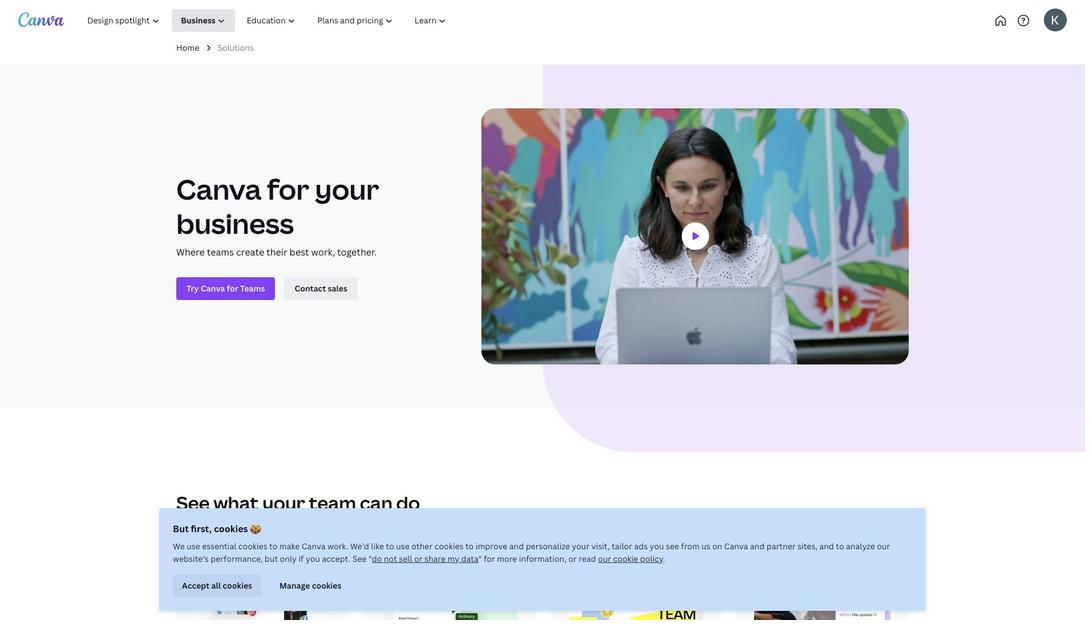 Task type: describe. For each thing, give the bounding box(es) containing it.
visit,
[[591, 541, 610, 552]]

my
[[447, 553, 459, 564]]

2 and from the left
[[750, 541, 765, 552]]

4 to from the left
[[836, 541, 844, 552]]

0 horizontal spatial you
[[306, 553, 320, 564]]

our inside we use essential cookies to make canva work. we'd like to use other cookies to improve and personalize your visit, tailor ads you see from us on canva and partner sites, and to analyze our website's performance, but only if you accept. see "
[[877, 541, 890, 552]]

like
[[371, 541, 384, 552]]

teams
[[207, 246, 234, 259]]

0 vertical spatial you
[[650, 541, 664, 552]]

from
[[681, 541, 700, 552]]

1 and from the left
[[509, 541, 524, 552]]

analyze
[[846, 541, 875, 552]]

accept.
[[322, 553, 351, 564]]

tailor
[[612, 541, 632, 552]]

0 horizontal spatial do
[[372, 553, 382, 564]]

see what your team can do
[[176, 491, 420, 515]]

2 or from the left
[[568, 553, 577, 564]]

but first, cookies 🍪
[[173, 523, 261, 535]]

business
[[176, 205, 294, 242]]

2 to from the left
[[386, 541, 394, 552]]

do not sell or share my data " for more information, or read our cookie policy .
[[372, 553, 665, 564]]

your for for
[[315, 171, 379, 208]]

improve
[[476, 541, 507, 552]]

not
[[384, 553, 397, 564]]

see
[[666, 541, 679, 552]]

accept
[[182, 580, 209, 591]]

1 to from the left
[[269, 541, 277, 552]]

manage cookies button
[[270, 574, 350, 597]]

work,
[[311, 246, 335, 259]]

but
[[265, 553, 278, 564]]

data
[[461, 553, 478, 564]]

only
[[280, 553, 297, 564]]

make
[[279, 541, 300, 552]]

1 horizontal spatial for
[[484, 553, 495, 564]]

information,
[[519, 553, 566, 564]]

can
[[360, 491, 392, 515]]

us
[[702, 541, 710, 552]]

1 use from the left
[[187, 541, 200, 552]]

sites,
[[797, 541, 817, 552]]

work.
[[327, 541, 348, 552]]

if
[[299, 553, 304, 564]]

manage
[[280, 580, 310, 591]]

manage cookies
[[280, 580, 341, 591]]

top level navigation element
[[78, 9, 495, 32]]

partner
[[766, 541, 796, 552]]

🍪
[[250, 523, 261, 535]]

all
[[211, 580, 221, 591]]

first,
[[191, 523, 212, 535]]



Task type: locate. For each thing, give the bounding box(es) containing it.
use up "website's"
[[187, 541, 200, 552]]

1 vertical spatial for
[[484, 553, 495, 564]]

you up policy
[[650, 541, 664, 552]]

2 horizontal spatial canva
[[724, 541, 748, 552]]

do
[[396, 491, 420, 515], [372, 553, 382, 564]]

0 horizontal spatial canva
[[176, 171, 261, 208]]

2 horizontal spatial and
[[819, 541, 834, 552]]

sell
[[399, 553, 412, 564]]

0 horizontal spatial use
[[187, 541, 200, 552]]

cookies
[[214, 523, 248, 535], [238, 541, 267, 552], [434, 541, 463, 552], [223, 580, 252, 591], [312, 580, 341, 591]]

0 vertical spatial see
[[176, 491, 210, 515]]

1 or from the left
[[414, 553, 422, 564]]

to
[[269, 541, 277, 552], [386, 541, 394, 552], [465, 541, 474, 552], [836, 541, 844, 552]]

" inside we use essential cookies to make canva work. we'd like to use other cookies to improve and personalize your visit, tailor ads you see from us on canva and partner sites, and to analyze our website's performance, but only if you accept. see "
[[369, 553, 372, 564]]

1 horizontal spatial and
[[750, 541, 765, 552]]

0 horizontal spatial or
[[414, 553, 422, 564]]

1 horizontal spatial or
[[568, 553, 577, 564]]

cookies down 🍪
[[238, 541, 267, 552]]

policy
[[640, 553, 663, 564]]

performance,
[[211, 553, 263, 564]]

we use essential cookies to make canva work. we'd like to use other cookies to improve and personalize your visit, tailor ads you see from us on canva and partner sites, and to analyze our website's performance, but only if you accept. see "
[[173, 541, 890, 564]]

you right if
[[306, 553, 320, 564]]

.
[[663, 553, 665, 564]]

best
[[290, 246, 309, 259]]

to left analyze
[[836, 541, 844, 552]]

essential
[[202, 541, 236, 552]]

2 use from the left
[[396, 541, 410, 552]]

1 horizontal spatial "
[[478, 553, 482, 564]]

but
[[173, 523, 189, 535]]

0 vertical spatial do
[[396, 491, 420, 515]]

your inside the canva for your business where teams create their best work, together.
[[315, 171, 379, 208]]

solutions
[[217, 42, 254, 53]]

do down like
[[372, 553, 382, 564]]

see up first,
[[176, 491, 210, 515]]

use up sell at the bottom of page
[[396, 541, 410, 552]]

to up but
[[269, 541, 277, 552]]

1 " from the left
[[369, 553, 372, 564]]

1 horizontal spatial our
[[877, 541, 890, 552]]

1 horizontal spatial do
[[396, 491, 420, 515]]

on
[[712, 541, 722, 552]]

canva
[[176, 171, 261, 208], [302, 541, 326, 552], [724, 541, 748, 552]]

other
[[411, 541, 433, 552]]

1 vertical spatial do
[[372, 553, 382, 564]]

1 horizontal spatial use
[[396, 541, 410, 552]]

1 horizontal spatial canva
[[302, 541, 326, 552]]

we'd
[[350, 541, 369, 552]]

more
[[497, 553, 517, 564]]

2 horizontal spatial your
[[572, 541, 589, 552]]

accept all cookies
[[182, 580, 252, 591]]

our right analyze
[[877, 541, 890, 552]]

to right like
[[386, 541, 394, 552]]

1 horizontal spatial your
[[315, 171, 379, 208]]

or
[[414, 553, 422, 564], [568, 553, 577, 564]]

read
[[579, 553, 596, 564]]

personalize
[[526, 541, 570, 552]]

0 horizontal spatial for
[[267, 171, 309, 208]]

and right sites,
[[819, 541, 834, 552]]

do right can
[[396, 491, 420, 515]]

cookies right 'all'
[[223, 580, 252, 591]]

accept all cookies button
[[173, 574, 261, 597]]

1 vertical spatial see
[[353, 553, 367, 564]]

home link
[[176, 42, 199, 54]]

cookies up "my"
[[434, 541, 463, 552]]

canva for your business where teams create their best work, together.
[[176, 171, 379, 259]]

for
[[267, 171, 309, 208], [484, 553, 495, 564]]

your inside we use essential cookies to make canva work. we'd like to use other cookies to improve and personalize your visit, tailor ads you see from us on canva and partner sites, and to analyze our website's performance, but only if you accept. see "
[[572, 541, 589, 552]]

what
[[213, 491, 259, 515]]

see inside we use essential cookies to make canva work. we'd like to use other cookies to improve and personalize your visit, tailor ads you see from us on canva and partner sites, and to analyze our website's performance, but only if you accept. see "
[[353, 553, 367, 564]]

our down the visit,
[[598, 553, 611, 564]]

see
[[176, 491, 210, 515], [353, 553, 367, 564]]

1 vertical spatial you
[[306, 553, 320, 564]]

1 horizontal spatial you
[[650, 541, 664, 552]]

0 horizontal spatial and
[[509, 541, 524, 552]]

3 to from the left
[[465, 541, 474, 552]]

and left "partner"
[[750, 541, 765, 552]]

where
[[176, 246, 205, 259]]

0 horizontal spatial your
[[262, 491, 305, 515]]

1 vertical spatial our
[[598, 553, 611, 564]]

3 and from the left
[[819, 541, 834, 552]]

for inside the canva for your business where teams create their best work, together.
[[267, 171, 309, 208]]

to up the data at the left
[[465, 541, 474, 552]]

share
[[424, 553, 446, 564]]

or left read on the right bottom
[[568, 553, 577, 564]]

" down like
[[369, 553, 372, 564]]

canva inside the canva for your business where teams create their best work, together.
[[176, 171, 261, 208]]

you
[[650, 541, 664, 552], [306, 553, 320, 564]]

0 horizontal spatial "
[[369, 553, 372, 564]]

together.
[[337, 246, 377, 259]]

0 horizontal spatial see
[[176, 491, 210, 515]]

their
[[266, 246, 287, 259]]

1 horizontal spatial see
[[353, 553, 367, 564]]

2 " from the left
[[478, 553, 482, 564]]

cookies down accept.
[[312, 580, 341, 591]]

and up do not sell or share my data " for more information, or read our cookie policy .
[[509, 541, 524, 552]]

1 vertical spatial your
[[262, 491, 305, 515]]

your for what
[[262, 491, 305, 515]]

0 vertical spatial your
[[315, 171, 379, 208]]

website's
[[173, 553, 209, 564]]

see down we'd
[[353, 553, 367, 564]]

0 vertical spatial for
[[267, 171, 309, 208]]

ads
[[634, 541, 648, 552]]

home
[[176, 42, 199, 53]]

cookies up essential
[[214, 523, 248, 535]]

our cookie policy link
[[598, 553, 663, 564]]

0 vertical spatial our
[[877, 541, 890, 552]]

your
[[315, 171, 379, 208], [262, 491, 305, 515], [572, 541, 589, 552]]

" down 'improve'
[[478, 553, 482, 564]]

and
[[509, 541, 524, 552], [750, 541, 765, 552], [819, 541, 834, 552]]

use
[[187, 541, 200, 552], [396, 541, 410, 552]]

2 vertical spatial your
[[572, 541, 589, 552]]

create
[[236, 246, 264, 259]]

we
[[173, 541, 185, 552]]

0 horizontal spatial our
[[598, 553, 611, 564]]

cookie
[[613, 553, 638, 564]]

our
[[877, 541, 890, 552], [598, 553, 611, 564]]

"
[[369, 553, 372, 564], [478, 553, 482, 564]]

do not sell or share my data link
[[372, 553, 478, 564]]

team
[[309, 491, 356, 515]]

or right sell at the bottom of page
[[414, 553, 422, 564]]



Task type: vqa. For each thing, say whether or not it's contained in the screenshot.
search field
no



